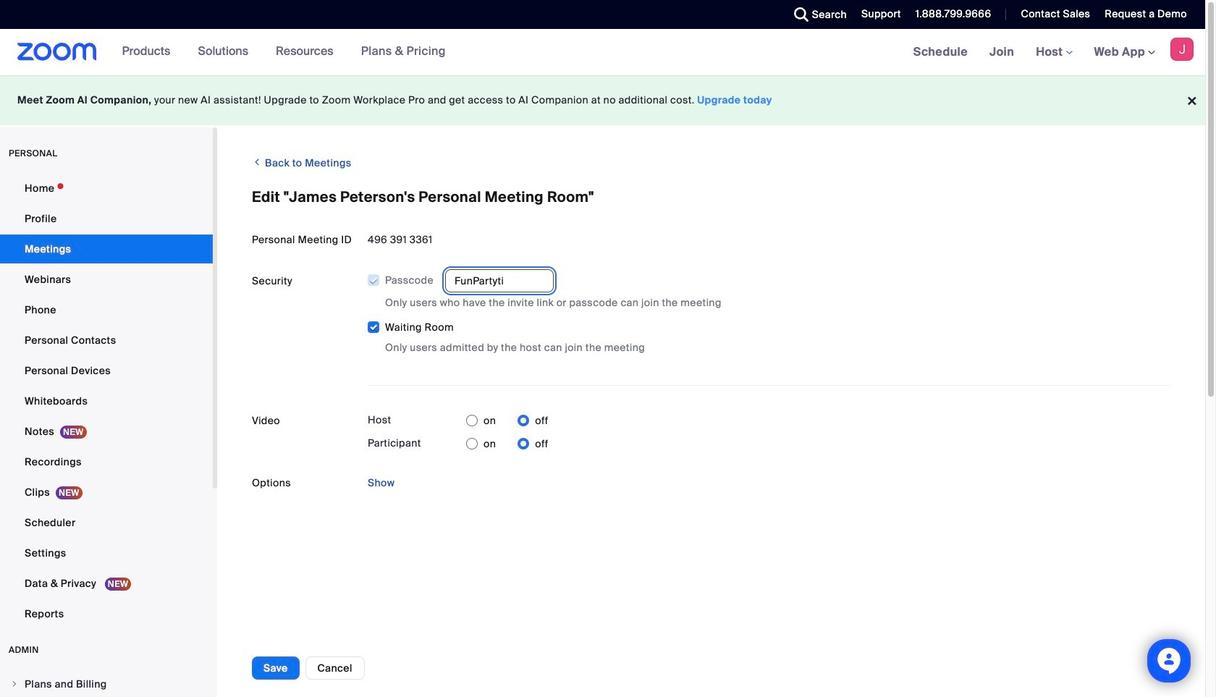 Task type: describe. For each thing, give the bounding box(es) containing it.
profile picture image
[[1171, 38, 1194, 61]]

meetings navigation
[[903, 29, 1206, 76]]



Task type: locate. For each thing, give the bounding box(es) containing it.
personal menu menu
[[0, 174, 213, 630]]

footer
[[0, 75, 1206, 125]]

1 option group from the top
[[466, 409, 549, 432]]

left image
[[252, 155, 262, 169]]

2 option group from the top
[[466, 432, 549, 456]]

option group
[[466, 409, 549, 432], [466, 432, 549, 456]]

menu item
[[0, 671, 213, 697]]

product information navigation
[[111, 29, 457, 75]]

group
[[367, 269, 1171, 356]]

banner
[[0, 29, 1206, 76]]

zoom logo image
[[17, 43, 97, 61]]

right image
[[10, 680, 19, 689]]



Task type: vqa. For each thing, say whether or not it's contained in the screenshot.
ADVANCED menu item
no



